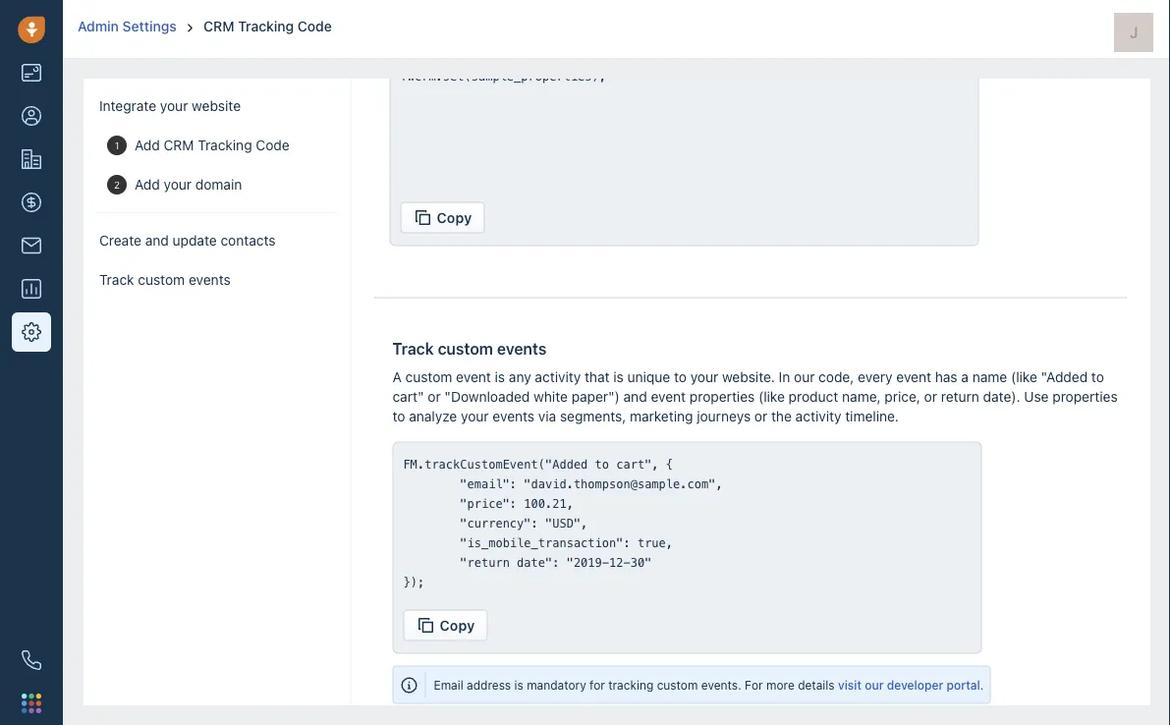 Task type: locate. For each thing, give the bounding box(es) containing it.
1 horizontal spatial (like
[[1011, 369, 1037, 385]]

or left the
[[754, 408, 767, 425]]

crm down integrate your website
[[163, 137, 194, 153]]

our right in
[[794, 369, 815, 385]]

our right visit
[[865, 679, 884, 693]]

to down cart"
[[392, 408, 405, 425]]

is left any
[[495, 369, 505, 385]]

1 vertical spatial activity
[[795, 408, 841, 425]]

2 horizontal spatial to
[[1092, 369, 1104, 385]]

segments,
[[560, 408, 626, 425]]

custom inside a custom event is any activity that is unique to your website. in our code, every event has a name (like "added to cart" or "downloaded white paper") and event properties (like product name, price, or return date). use properties to analyze your events via segments, marketing journeys or the activity timeline.
[[405, 369, 452, 385]]

events inside a custom event is any activity that is unique to your website. in our code, every event has a name (like "added to cart" or "downloaded white paper") and event properties (like product name, price, or return date). use properties to analyze your events via segments, marketing journeys or the activity timeline.
[[492, 408, 534, 425]]

is
[[495, 369, 505, 385], [613, 369, 624, 385], [514, 679, 523, 693]]

create and update contacts
[[99, 232, 275, 249]]

0 vertical spatial activity
[[535, 369, 581, 385]]

to right "added
[[1092, 369, 1104, 385]]

website.
[[722, 369, 775, 385]]

admin settings
[[78, 18, 177, 34]]

every
[[858, 369, 893, 385]]

freshworks switcher image
[[22, 694, 41, 714]]

tracking
[[238, 18, 294, 34], [197, 137, 252, 153]]

0 horizontal spatial activity
[[535, 369, 581, 385]]

0 horizontal spatial our
[[794, 369, 815, 385]]

event up "downloaded
[[456, 369, 491, 385]]

the
[[771, 408, 792, 425]]

custom up "downloaded
[[438, 340, 493, 358]]

and inside a custom event is any activity that is unique to your website. in our code, every event has a name (like "added to cart" or "downloaded white paper") and event properties (like product name, price, or return date). use properties to analyze your events via segments, marketing journeys or the activity timeline.
[[623, 389, 647, 405]]

add for add crm tracking code
[[134, 137, 160, 153]]

a
[[392, 369, 401, 385]]

portal
[[947, 679, 980, 693]]

to
[[674, 369, 687, 385], [1092, 369, 1104, 385], [392, 408, 405, 425]]

0 horizontal spatial or
[[427, 389, 441, 405]]

track
[[99, 272, 134, 288], [392, 340, 434, 358]]

events up any
[[497, 340, 546, 358]]

1 vertical spatial and
[[623, 389, 647, 405]]

properties down "added
[[1053, 389, 1118, 405]]

0 horizontal spatial and
[[145, 232, 168, 249]]

your
[[160, 98, 188, 114], [163, 176, 191, 193], [690, 369, 718, 385], [461, 408, 489, 425]]

or up analyze
[[427, 389, 441, 405]]

copy button
[[400, 203, 485, 234], [403, 610, 488, 642]]

1 horizontal spatial event
[[651, 389, 686, 405]]

crm right settings
[[204, 18, 235, 34]]

to right unique at the right
[[674, 369, 687, 385]]

return
[[941, 389, 979, 405]]

activity up white
[[535, 369, 581, 385]]

update
[[172, 232, 216, 249]]

track down create
[[99, 272, 134, 288]]

1 add from the top
[[134, 137, 160, 153]]

1 horizontal spatial is
[[514, 679, 523, 693]]

and
[[145, 232, 168, 249], [623, 389, 647, 405]]

(like up 'use'
[[1011, 369, 1037, 385]]

and down unique at the right
[[623, 389, 647, 405]]

price,
[[885, 389, 920, 405]]

crm
[[204, 18, 235, 34], [163, 137, 194, 153]]

add right 1 on the top of page
[[134, 137, 160, 153]]

1 vertical spatial events
[[497, 340, 546, 358]]

add
[[134, 137, 160, 153], [134, 176, 160, 193]]

2 properties from the left
[[1053, 389, 1118, 405]]

0 vertical spatial our
[[794, 369, 815, 385]]

1 horizontal spatial activity
[[795, 408, 841, 425]]

visit our developer portal link
[[838, 679, 980, 693]]

0 horizontal spatial track
[[99, 272, 134, 288]]

timeline.
[[845, 408, 899, 425]]

or
[[427, 389, 441, 405], [924, 389, 937, 405], [754, 408, 767, 425]]

is right address
[[514, 679, 523, 693]]

1 horizontal spatial code
[[298, 18, 332, 34]]

2 horizontal spatial or
[[924, 389, 937, 405]]

white
[[533, 389, 568, 405]]

code
[[298, 18, 332, 34], [255, 137, 289, 153]]

copy for copy button to the top
[[436, 210, 472, 226]]

0 horizontal spatial track custom events
[[99, 272, 230, 288]]

1 vertical spatial copy
[[439, 618, 475, 634]]

crm tracking code
[[204, 18, 332, 34]]

track custom events up "downloaded
[[392, 340, 546, 358]]

domain
[[195, 176, 242, 193]]

1 vertical spatial tracking
[[197, 137, 252, 153]]

0 vertical spatial add
[[134, 137, 160, 153]]

via
[[538, 408, 556, 425]]

custom
[[138, 272, 184, 288], [438, 340, 493, 358], [405, 369, 452, 385], [657, 679, 698, 693]]

0 horizontal spatial properties
[[690, 389, 755, 405]]

integrate
[[99, 98, 156, 114]]

1 vertical spatial track custom events
[[392, 340, 546, 358]]

copy
[[436, 210, 472, 226], [439, 618, 475, 634]]

tracking up domain
[[197, 137, 252, 153]]

create
[[99, 232, 141, 249]]

event
[[456, 369, 491, 385], [896, 369, 931, 385], [651, 389, 686, 405]]

1 vertical spatial add
[[134, 176, 160, 193]]

add your domain
[[134, 176, 242, 193]]

copy for bottom copy button
[[439, 618, 475, 634]]

or down 'has'
[[924, 389, 937, 405]]

1 horizontal spatial to
[[674, 369, 687, 385]]

activity down product
[[795, 408, 841, 425]]

(like up the
[[758, 389, 785, 405]]

phone element
[[12, 641, 51, 680]]

2 vertical spatial events
[[492, 408, 534, 425]]

None text field
[[400, 0, 968, 185], [403, 455, 971, 593], [400, 0, 968, 185], [403, 455, 971, 593]]

event up marketing
[[651, 389, 686, 405]]

properties up journeys
[[690, 389, 755, 405]]

more
[[766, 679, 795, 693]]

0 vertical spatial (like
[[1011, 369, 1037, 385]]

properties
[[690, 389, 755, 405], [1053, 389, 1118, 405]]

details
[[798, 679, 835, 693]]

activity
[[535, 369, 581, 385], [795, 408, 841, 425]]

your left website at the left of page
[[160, 98, 188, 114]]

tracking up website at the left of page
[[238, 18, 294, 34]]

1 horizontal spatial track
[[392, 340, 434, 358]]

phone image
[[22, 651, 41, 670]]

paper")
[[571, 389, 620, 405]]

event up price,
[[896, 369, 931, 385]]

0 horizontal spatial code
[[255, 137, 289, 153]]

add right 2
[[134, 176, 160, 193]]

1 horizontal spatial properties
[[1053, 389, 1118, 405]]

is right that
[[613, 369, 624, 385]]

1 horizontal spatial and
[[623, 389, 647, 405]]

track custom events
[[99, 272, 230, 288], [392, 340, 546, 358]]

custom up cart"
[[405, 369, 452, 385]]

1 horizontal spatial or
[[754, 408, 767, 425]]

our
[[794, 369, 815, 385], [865, 679, 884, 693]]

(like
[[1011, 369, 1037, 385], [758, 389, 785, 405]]

use
[[1024, 389, 1049, 405]]

track custom events down create and update contacts on the top left
[[99, 272, 230, 288]]

events down update
[[188, 272, 230, 288]]

0 horizontal spatial (like
[[758, 389, 785, 405]]

0 vertical spatial track custom events
[[99, 272, 230, 288]]

1 vertical spatial (like
[[758, 389, 785, 405]]

journeys
[[697, 408, 751, 425]]

and right create
[[145, 232, 168, 249]]

events down "downloaded
[[492, 408, 534, 425]]

2 add from the top
[[134, 176, 160, 193]]

1 horizontal spatial crm
[[204, 18, 235, 34]]

2 horizontal spatial is
[[613, 369, 624, 385]]

1 horizontal spatial our
[[865, 679, 884, 693]]

1 vertical spatial code
[[255, 137, 289, 153]]

for
[[589, 679, 605, 693]]

0 vertical spatial copy button
[[400, 203, 485, 234]]

1 vertical spatial crm
[[163, 137, 194, 153]]

add for add your domain
[[134, 176, 160, 193]]

track up a
[[392, 340, 434, 358]]

0 vertical spatial copy
[[436, 210, 472, 226]]

custom down create and update contacts on the top left
[[138, 272, 184, 288]]

1 horizontal spatial track custom events
[[392, 340, 546, 358]]

events
[[188, 272, 230, 288], [497, 340, 546, 358], [492, 408, 534, 425]]



Task type: vqa. For each thing, say whether or not it's contained in the screenshot.
enable
no



Task type: describe. For each thing, give the bounding box(es) containing it.
1 properties from the left
[[690, 389, 755, 405]]

0 vertical spatial code
[[298, 18, 332, 34]]

0 vertical spatial track
[[99, 272, 134, 288]]

cart"
[[392, 389, 424, 405]]

date).
[[983, 389, 1020, 405]]

2
[[113, 179, 120, 190]]

add crm tracking code
[[134, 137, 289, 153]]

code,
[[819, 369, 854, 385]]

any
[[509, 369, 531, 385]]

in
[[779, 369, 790, 385]]

has
[[935, 369, 958, 385]]

product
[[789, 389, 838, 405]]

1 vertical spatial copy button
[[403, 610, 488, 642]]

your left domain
[[163, 176, 191, 193]]

"downloaded
[[444, 389, 530, 405]]

0 horizontal spatial event
[[456, 369, 491, 385]]

email address is mandatory for tracking custom events. for more details visit our developer portal .
[[434, 679, 984, 693]]

settings
[[122, 18, 177, 34]]

0 horizontal spatial crm
[[163, 137, 194, 153]]

0 horizontal spatial is
[[495, 369, 505, 385]]

our inside a custom event is any activity that is unique to your website. in our code, every event has a name (like "added to cart" or "downloaded white paper") and event properties (like product name, price, or return date). use properties to analyze your events via segments, marketing journeys or the activity timeline.
[[794, 369, 815, 385]]

a
[[961, 369, 969, 385]]

1 vertical spatial our
[[865, 679, 884, 693]]

0 vertical spatial tracking
[[238, 18, 294, 34]]

0 horizontal spatial to
[[392, 408, 405, 425]]

name
[[972, 369, 1007, 385]]

admin settings link
[[78, 18, 180, 34]]

a custom event is any activity that is unique to your website. in our code, every event has a name (like "added to cart" or "downloaded white paper") and event properties (like product name, price, or return date). use properties to analyze your events via segments, marketing journeys or the activity timeline.
[[392, 369, 1118, 425]]

0 vertical spatial events
[[188, 272, 230, 288]]

admin
[[78, 18, 119, 34]]

unique
[[627, 369, 670, 385]]

custom left "events."
[[657, 679, 698, 693]]

analyze
[[409, 408, 457, 425]]

website
[[191, 98, 240, 114]]

marketing
[[630, 408, 693, 425]]

1 vertical spatial track
[[392, 340, 434, 358]]

your up journeys
[[690, 369, 718, 385]]

.
[[980, 679, 984, 693]]

address
[[467, 679, 511, 693]]

developer
[[887, 679, 944, 693]]

0 vertical spatial crm
[[204, 18, 235, 34]]

visit
[[838, 679, 862, 693]]

mandatory
[[527, 679, 586, 693]]

"added
[[1041, 369, 1088, 385]]

that
[[584, 369, 610, 385]]

email
[[434, 679, 463, 693]]

contacts
[[220, 232, 275, 249]]

tracking
[[608, 679, 653, 693]]

integrate your website
[[99, 98, 240, 114]]

1
[[114, 140, 119, 151]]

your down "downloaded
[[461, 408, 489, 425]]

events.
[[701, 679, 741, 693]]

for
[[745, 679, 763, 693]]

0 vertical spatial and
[[145, 232, 168, 249]]

2 horizontal spatial event
[[896, 369, 931, 385]]

name,
[[842, 389, 881, 405]]



